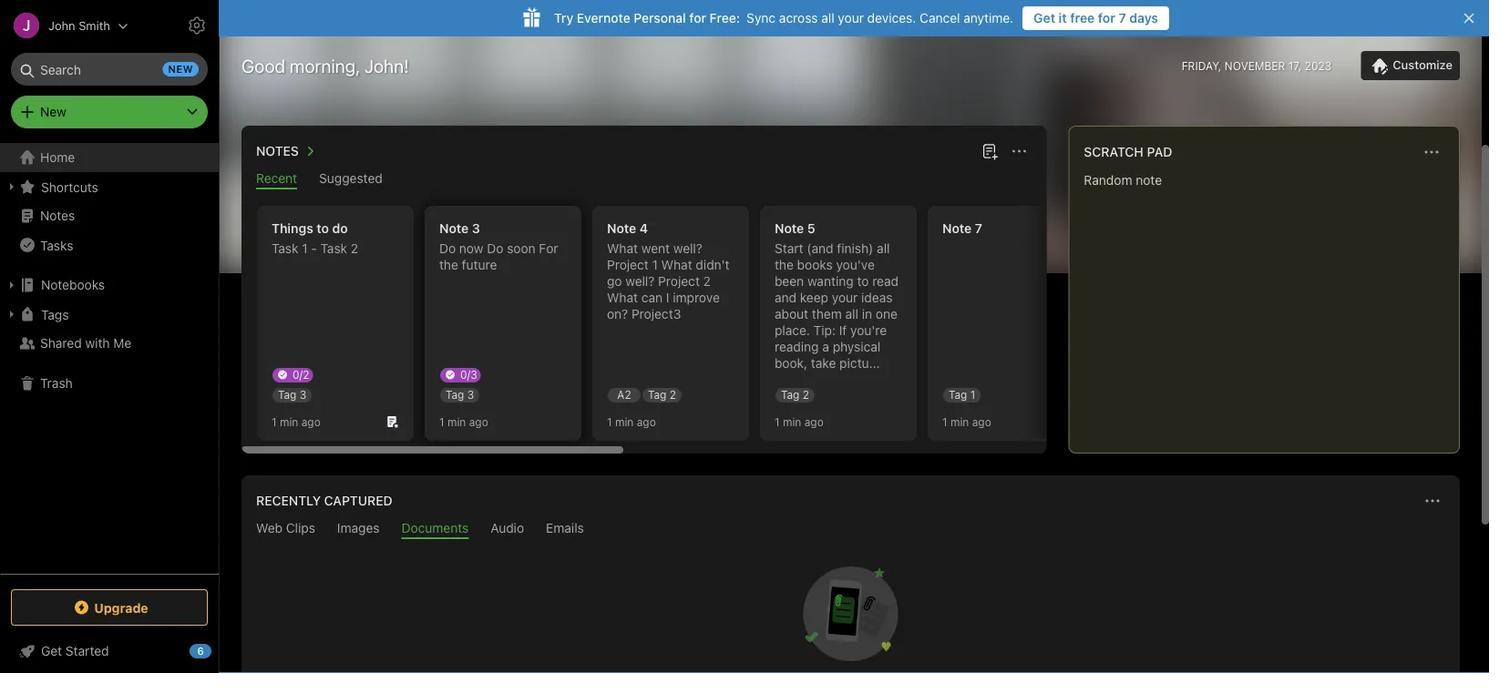 Task type: describe. For each thing, give the bounding box(es) containing it.
notebooks link
[[0, 271, 218, 300]]

been
[[775, 274, 804, 289]]

take
[[811, 356, 836, 371]]

1 task from the left
[[272, 241, 298, 256]]

scratch
[[1084, 144, 1144, 160]]

a2
[[617, 389, 631, 401]]

0 horizontal spatial more actions image
[[1008, 140, 1030, 162]]

1 1 min ago from the left
[[272, 416, 321, 428]]

images tab
[[337, 521, 380, 540]]

in
[[862, 307, 872, 322]]

suggested
[[319, 171, 383, 186]]

across
[[779, 10, 818, 26]]

more actions field for scratch pad
[[1419, 139, 1445, 165]]

-
[[311, 241, 317, 256]]

shortcuts button
[[0, 172, 218, 201]]

0 vertical spatial well?
[[673, 241, 703, 256]]

note 7
[[942, 221, 983, 236]]

audio tab
[[491, 521, 524, 540]]

customize button
[[1361, 51, 1460, 80]]

john!
[[364, 55, 409, 76]]

get it free for 7 days
[[1034, 10, 1158, 26]]

2 vertical spatial all
[[845, 307, 859, 322]]

future
[[462, 257, 497, 273]]

more actions image inside field
[[1421, 141, 1443, 163]]

ago for tag 1
[[972, 416, 991, 428]]

good
[[242, 55, 285, 76]]

personal
[[634, 10, 686, 26]]

note 5 start (and finish) all the books you've been wanting to read and keep your ideas about them all in one place. tip: if you're reading a physical book, take pictu...
[[775, 221, 899, 371]]

(and
[[807, 241, 834, 256]]

try
[[554, 10, 573, 26]]

recently captured button
[[252, 490, 393, 512]]

john
[[48, 19, 75, 32]]

Search text field
[[24, 53, 195, 86]]

2023
[[1305, 59, 1332, 72]]

0 vertical spatial what
[[607, 241, 638, 256]]

tip:
[[814, 323, 836, 338]]

free
[[1070, 10, 1095, 26]]

me
[[113, 336, 131, 351]]

Account field
[[0, 7, 129, 44]]

recently
[[256, 494, 321, 509]]

about
[[775, 307, 809, 322]]

1 tag 2 from the left
[[648, 389, 676, 401]]

new button
[[11, 96, 208, 129]]

ago for a2
[[637, 416, 656, 428]]

2 inside things to do task 1 - task 2
[[351, 241, 358, 256]]

1 ago from the left
[[301, 416, 321, 428]]

to inside things to do task 1 - task 2
[[317, 221, 329, 236]]

2 ago from the left
[[469, 416, 488, 428]]

home
[[40, 150, 75, 165]]

web clips
[[256, 521, 315, 536]]

with
[[85, 336, 110, 351]]

trash
[[40, 376, 73, 391]]

images
[[337, 521, 380, 536]]

morning,
[[290, 55, 360, 76]]

new search field
[[24, 53, 199, 86]]

started
[[66, 644, 109, 659]]

6
[[197, 646, 204, 658]]

tab list for notes
[[245, 171, 1043, 190]]

do
[[332, 221, 348, 236]]

0/3
[[460, 368, 477, 381]]

3 inside note 3 do now do soon for the future
[[472, 221, 480, 236]]

tag 3 for do now do soon for the future
[[446, 389, 474, 401]]

ideas
[[861, 290, 893, 305]]

went
[[641, 241, 670, 256]]

recent tab
[[256, 171, 297, 190]]

notes link
[[0, 201, 218, 231]]

tasks button
[[0, 231, 218, 260]]

note 4 what went well? project 1 what didn't go well? project 2 what can i improve on? project3
[[607, 221, 730, 322]]

1 min ago for tag 1
[[942, 416, 991, 428]]

devices.
[[867, 10, 916, 26]]

shared
[[40, 336, 82, 351]]

scratch pad button
[[1080, 141, 1173, 163]]

the inside note 5 start (and finish) all the books you've been wanting to read and keep your ideas about them all in one place. tip: if you're reading a physical book, take pictu...
[[775, 257, 794, 273]]

the inside note 3 do now do soon for the future
[[439, 257, 458, 273]]

2 inside note 4 what went well? project 1 what didn't go well? project 2 what can i improve on? project3
[[703, 274, 711, 289]]

now
[[459, 241, 484, 256]]

improve
[[673, 290, 720, 305]]

smith
[[79, 19, 110, 32]]

captured
[[324, 494, 393, 509]]

note for note 5
[[775, 221, 804, 236]]

tree containing home
[[0, 143, 219, 573]]

project3
[[632, 307, 681, 322]]

customize
[[1393, 58, 1453, 72]]

john smith
[[48, 19, 110, 32]]

place.
[[775, 323, 810, 338]]

free:
[[710, 10, 740, 26]]

soon
[[507, 241, 536, 256]]

get for get started
[[41, 644, 62, 659]]

november
[[1225, 59, 1285, 72]]

tasks
[[40, 238, 73, 253]]

Help and Learning task checklist field
[[0, 637, 219, 666]]

start
[[775, 241, 803, 256]]

reading
[[775, 340, 819, 355]]

things to do task 1 - task 2
[[272, 221, 358, 256]]

a
[[822, 340, 829, 355]]

expand notebooks image
[[5, 278, 19, 293]]

for
[[539, 241, 558, 256]]



Task type: vqa. For each thing, say whether or not it's contained in the screenshot.
5,
no



Task type: locate. For each thing, give the bounding box(es) containing it.
0 horizontal spatial do
[[439, 241, 456, 256]]

read
[[872, 274, 899, 289]]

1 min ago down book,
[[775, 416, 824, 428]]

recent tab panel
[[242, 190, 1489, 454]]

1 inside things to do task 1 - task 2
[[302, 241, 308, 256]]

min down book,
[[783, 416, 801, 428]]

books
[[797, 257, 833, 273]]

1 vertical spatial tab list
[[245, 521, 1457, 540]]

1 horizontal spatial get
[[1034, 10, 1056, 26]]

sync
[[747, 10, 776, 26]]

4
[[640, 221, 648, 236]]

get for get it free for 7 days
[[1034, 10, 1056, 26]]

0 vertical spatial notes
[[256, 144, 299, 159]]

0/2
[[293, 368, 309, 381]]

1 horizontal spatial the
[[775, 257, 794, 273]]

audio
[[491, 521, 524, 536]]

1 min ago down '0/2'
[[272, 416, 321, 428]]

it
[[1059, 10, 1067, 26]]

trash link
[[0, 369, 218, 398]]

what up on?
[[607, 290, 638, 305]]

web clips tab
[[256, 521, 315, 540]]

4 ago from the left
[[805, 416, 824, 428]]

all left in
[[845, 307, 859, 322]]

2 down didn't
[[703, 274, 711, 289]]

tag 2
[[648, 389, 676, 401], [781, 389, 809, 401]]

all
[[821, 10, 835, 26], [877, 241, 890, 256], [845, 307, 859, 322]]

0 vertical spatial tab list
[[245, 171, 1043, 190]]

for for 7
[[1098, 10, 1116, 26]]

web
[[256, 521, 283, 536]]

tag 2 right a2
[[648, 389, 676, 401]]

do left now
[[439, 241, 456, 256]]

1 vertical spatial all
[[877, 241, 890, 256]]

2 the from the left
[[775, 257, 794, 273]]

0 horizontal spatial tag 3
[[278, 389, 306, 401]]

notes button
[[252, 140, 321, 162]]

0 horizontal spatial well?
[[626, 274, 655, 289]]

4 min from the left
[[783, 416, 801, 428]]

good morning, john!
[[242, 55, 409, 76]]

3 min from the left
[[615, 416, 634, 428]]

tab list containing web clips
[[245, 521, 1457, 540]]

do up "future"
[[487, 241, 504, 256]]

0 horizontal spatial tag 2
[[648, 389, 676, 401]]

get left started on the left bottom of page
[[41, 644, 62, 659]]

shared with me link
[[0, 329, 218, 358]]

pictu...
[[840, 356, 880, 371]]

2 tag from the left
[[446, 389, 464, 401]]

the left "future"
[[439, 257, 458, 273]]

0 horizontal spatial project
[[607, 257, 649, 273]]

documents
[[402, 521, 469, 536]]

1 tag from the left
[[278, 389, 297, 401]]

get started
[[41, 644, 109, 659]]

recent
[[256, 171, 297, 186]]

1 tab list from the top
[[245, 171, 1043, 190]]

1 tag 3 from the left
[[278, 389, 306, 401]]

upgrade button
[[11, 590, 208, 626]]

1 horizontal spatial more actions image
[[1421, 141, 1443, 163]]

the
[[439, 257, 458, 273], [775, 257, 794, 273]]

1 vertical spatial project
[[658, 274, 700, 289]]

2 right -
[[351, 241, 358, 256]]

1
[[302, 241, 308, 256], [652, 257, 658, 273], [970, 389, 975, 401], [272, 416, 277, 428], [439, 416, 444, 428], [607, 416, 612, 428], [775, 416, 780, 428], [942, 416, 948, 428]]

to down you've
[[857, 274, 869, 289]]

documents tab
[[402, 521, 469, 540]]

4 tag from the left
[[781, 389, 800, 401]]

task down 'things' on the left top of the page
[[272, 241, 298, 256]]

for right free
[[1098, 10, 1116, 26]]

can
[[641, 290, 663, 305]]

get
[[1034, 10, 1056, 26], [41, 644, 62, 659]]

i
[[666, 290, 669, 305]]

0 vertical spatial to
[[317, 221, 329, 236]]

one
[[876, 307, 898, 322]]

to left do
[[317, 221, 329, 236]]

tag 3 down 0/3
[[446, 389, 474, 401]]

1 vertical spatial well?
[[626, 274, 655, 289]]

more actions image
[[1422, 490, 1444, 512]]

0 vertical spatial your
[[838, 10, 864, 26]]

you're
[[850, 323, 887, 338]]

1 min ago down 0/3
[[439, 416, 488, 428]]

1 horizontal spatial well?
[[673, 241, 703, 256]]

tag 2 down book,
[[781, 389, 809, 401]]

3 down 0/3
[[467, 389, 474, 401]]

2 horizontal spatial all
[[877, 241, 890, 256]]

4 note from the left
[[942, 221, 972, 236]]

new
[[168, 63, 193, 75]]

what
[[607, 241, 638, 256], [661, 257, 692, 273], [607, 290, 638, 305]]

note for note 4
[[607, 221, 636, 236]]

finish)
[[837, 241, 874, 256]]

3 up now
[[472, 221, 480, 236]]

emails
[[546, 521, 584, 536]]

clips
[[286, 521, 315, 536]]

0 horizontal spatial get
[[41, 644, 62, 659]]

tab list containing recent
[[245, 171, 1043, 190]]

friday, november 17, 2023
[[1182, 59, 1332, 72]]

well? up the can
[[626, 274, 655, 289]]

project up go
[[607, 257, 649, 273]]

all right across
[[821, 10, 835, 26]]

0 vertical spatial all
[[821, 10, 835, 26]]

1 do from the left
[[439, 241, 456, 256]]

2 task from the left
[[321, 241, 347, 256]]

to inside note 5 start (and finish) all the books you've been wanting to read and keep your ideas about them all in one place. tip: if you're reading a physical book, take pictu...
[[857, 274, 869, 289]]

click to collapse image
[[212, 640, 226, 662]]

more actions field for recently captured
[[1420, 489, 1446, 514]]

0 horizontal spatial all
[[821, 10, 835, 26]]

5
[[807, 221, 816, 236]]

5 1 min ago from the left
[[942, 416, 991, 428]]

your down wanting
[[832, 290, 858, 305]]

task
[[272, 241, 298, 256], [321, 241, 347, 256]]

notes inside button
[[256, 144, 299, 159]]

for for free:
[[689, 10, 706, 26]]

min down '0/2'
[[280, 416, 298, 428]]

1 horizontal spatial 7
[[1119, 10, 1126, 26]]

0 horizontal spatial task
[[272, 241, 298, 256]]

upgrade
[[94, 600, 148, 615]]

project up i
[[658, 274, 700, 289]]

1 horizontal spatial task
[[321, 241, 347, 256]]

tree
[[0, 143, 219, 573]]

try evernote personal for free: sync across all your devices. cancel anytime.
[[554, 10, 1014, 26]]

min down tag 1
[[951, 416, 969, 428]]

get left the it
[[1034, 10, 1056, 26]]

0 horizontal spatial notes
[[40, 208, 75, 223]]

if
[[839, 323, 847, 338]]

5 ago from the left
[[972, 416, 991, 428]]

didn't
[[696, 257, 730, 273]]

tab list for recently captured
[[245, 521, 1457, 540]]

2 do from the left
[[487, 241, 504, 256]]

1 min from the left
[[280, 416, 298, 428]]

your left devices.
[[838, 10, 864, 26]]

tag 1
[[949, 389, 975, 401]]

0 horizontal spatial the
[[439, 257, 458, 273]]

note 3 do now do soon for the future
[[439, 221, 558, 273]]

3 for things to do task 1 - task 2
[[300, 389, 306, 401]]

emails tab
[[546, 521, 584, 540]]

4 1 min ago from the left
[[775, 416, 824, 428]]

to
[[317, 221, 329, 236], [857, 274, 869, 289]]

More actions field
[[1007, 139, 1032, 164], [1419, 139, 1445, 165], [1420, 489, 1446, 514]]

1 the from the left
[[439, 257, 458, 273]]

1 horizontal spatial for
[[1098, 10, 1116, 26]]

anytime.
[[964, 10, 1014, 26]]

recently captured
[[256, 494, 393, 509]]

keep
[[800, 290, 829, 305]]

3 down '0/2'
[[300, 389, 306, 401]]

1 horizontal spatial notes
[[256, 144, 299, 159]]

your inside note 5 start (and finish) all the books you've been wanting to read and keep your ideas about them all in one place. tip: if you're reading a physical book, take pictu...
[[832, 290, 858, 305]]

min down 0/3
[[447, 416, 466, 428]]

2 note from the left
[[607, 221, 636, 236]]

7 inside button
[[1119, 10, 1126, 26]]

new
[[40, 104, 66, 119]]

tags button
[[0, 300, 218, 329]]

3 for note 3 do now do soon for the future
[[467, 389, 474, 401]]

2 1 min ago from the left
[[439, 416, 488, 428]]

friday,
[[1182, 59, 1222, 72]]

3 note from the left
[[775, 221, 804, 236]]

2 down book,
[[803, 389, 809, 401]]

notes
[[256, 144, 299, 159], [40, 208, 75, 223]]

more actions image
[[1008, 140, 1030, 162], [1421, 141, 1443, 163]]

min
[[280, 416, 298, 428], [447, 416, 466, 428], [615, 416, 634, 428], [783, 416, 801, 428], [951, 416, 969, 428]]

wanting
[[808, 274, 854, 289]]

what left went
[[607, 241, 638, 256]]

you've
[[836, 257, 875, 273]]

min for a2
[[615, 416, 634, 428]]

min down a2
[[615, 416, 634, 428]]

for
[[689, 10, 706, 26], [1098, 10, 1116, 26]]

1 min ago down a2
[[607, 416, 656, 428]]

7
[[1119, 10, 1126, 26], [975, 221, 983, 236]]

your
[[838, 10, 864, 26], [832, 290, 858, 305]]

1 horizontal spatial all
[[845, 307, 859, 322]]

1 min ago down tag 1
[[942, 416, 991, 428]]

3 1 min ago from the left
[[607, 416, 656, 428]]

cancel
[[920, 10, 960, 26]]

1 note from the left
[[439, 221, 469, 236]]

5 tag from the left
[[949, 389, 967, 401]]

0 horizontal spatial 7
[[975, 221, 983, 236]]

settings image
[[186, 15, 208, 36]]

1 for from the left
[[689, 10, 706, 26]]

shortcuts
[[41, 179, 98, 194]]

tag 3
[[278, 389, 306, 401], [446, 389, 474, 401]]

note for note 3
[[439, 221, 469, 236]]

0 horizontal spatial to
[[317, 221, 329, 236]]

1 horizontal spatial project
[[658, 274, 700, 289]]

shared with me
[[40, 336, 131, 351]]

1 horizontal spatial to
[[857, 274, 869, 289]]

1 inside note 4 what went well? project 1 what didn't go well? project 2 what can i improve on? project3
[[652, 257, 658, 273]]

days
[[1130, 10, 1158, 26]]

get it free for 7 days button
[[1023, 6, 1169, 30]]

get inside help and learning task checklist field
[[41, 644, 62, 659]]

tab list
[[245, 171, 1043, 190], [245, 521, 1457, 540]]

notebooks
[[41, 278, 105, 293]]

all right finish)
[[877, 241, 890, 256]]

0 vertical spatial get
[[1034, 10, 1056, 26]]

ago for tag 2
[[805, 416, 824, 428]]

for left free:
[[689, 10, 706, 26]]

1 vertical spatial notes
[[40, 208, 75, 223]]

tags
[[41, 307, 69, 322]]

notes up tasks
[[40, 208, 75, 223]]

note inside note 3 do now do soon for the future
[[439, 221, 469, 236]]

0 vertical spatial 7
[[1119, 10, 1126, 26]]

2 tab list from the top
[[245, 521, 1457, 540]]

2 right a2
[[670, 389, 676, 401]]

evernote
[[577, 10, 630, 26]]

2 min from the left
[[447, 416, 466, 428]]

suggested tab
[[319, 171, 383, 190]]

0 vertical spatial project
[[607, 257, 649, 273]]

1 vertical spatial get
[[41, 644, 62, 659]]

well? up didn't
[[673, 241, 703, 256]]

go
[[607, 274, 622, 289]]

2 tag 3 from the left
[[446, 389, 474, 401]]

3 tag from the left
[[648, 389, 667, 401]]

note inside note 5 start (and finish) all the books you've been wanting to read and keep your ideas about them all in one place. tip: if you're reading a physical book, take pictu...
[[775, 221, 804, 236]]

3
[[472, 221, 480, 236], [300, 389, 306, 401], [467, 389, 474, 401]]

well?
[[673, 241, 703, 256], [626, 274, 655, 289]]

physical
[[833, 340, 881, 355]]

scratch pad
[[1084, 144, 1173, 160]]

1 vertical spatial to
[[857, 274, 869, 289]]

1 min ago for tag 2
[[775, 416, 824, 428]]

task right -
[[321, 241, 347, 256]]

0 horizontal spatial for
[[689, 10, 706, 26]]

Start writing… text field
[[1084, 172, 1458, 438]]

on?
[[607, 307, 628, 322]]

what down went
[[661, 257, 692, 273]]

project
[[607, 257, 649, 273], [658, 274, 700, 289]]

notes inside tree
[[40, 208, 75, 223]]

min for tag 1
[[951, 416, 969, 428]]

min for tag 2
[[783, 416, 801, 428]]

1 vertical spatial what
[[661, 257, 692, 273]]

1 horizontal spatial tag 3
[[446, 389, 474, 401]]

1 horizontal spatial tag 2
[[781, 389, 809, 401]]

notes up recent
[[256, 144, 299, 159]]

documents tab panel
[[242, 540, 1460, 674]]

for inside button
[[1098, 10, 1116, 26]]

3 ago from the left
[[637, 416, 656, 428]]

pad
[[1147, 144, 1173, 160]]

tag 3 down '0/2'
[[278, 389, 306, 401]]

note inside note 4 what went well? project 1 what didn't go well? project 2 what can i improve on? project3
[[607, 221, 636, 236]]

2 for from the left
[[1098, 10, 1116, 26]]

2 tag 2 from the left
[[781, 389, 809, 401]]

expand tags image
[[5, 307, 19, 322]]

1 horizontal spatial do
[[487, 241, 504, 256]]

1 min ago for a2
[[607, 416, 656, 428]]

the down start
[[775, 257, 794, 273]]

7 inside recent 'tab panel'
[[975, 221, 983, 236]]

1 vertical spatial your
[[832, 290, 858, 305]]

1 vertical spatial 7
[[975, 221, 983, 236]]

2 vertical spatial what
[[607, 290, 638, 305]]

tag 3 for task 1 - task 2
[[278, 389, 306, 401]]

5 min from the left
[[951, 416, 969, 428]]

things
[[272, 221, 313, 236]]

get inside button
[[1034, 10, 1056, 26]]



